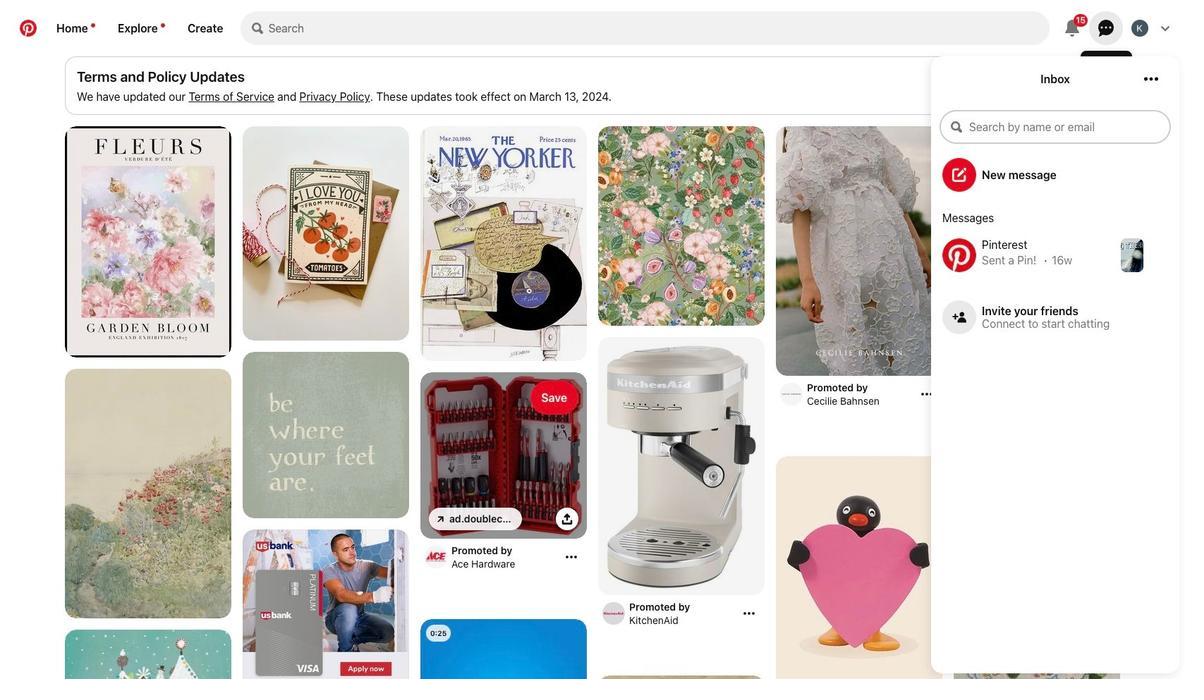 Task type: describe. For each thing, give the bounding box(es) containing it.
romantic, whimsical dresses to float down the aisle designed in copenhagen. explore dresses with billowing silhouettes, crafted from couture-like fabrics. image
[[776, 126, 943, 376]]

this may contain: a room with pictures on the wall and a table in front of it next to a window image
[[954, 126, 1121, 293]]

our shockwave impact duty driver bit set is engineered to be the most durable, best fitting driver bits on the market. the wear guard tip delivers increased wear resistance which protects the impact bit's fit over the life of the bit. the shock zone is optimized for each tip type and length of driver bit in the set to absorb peak torque and prevent breaking. the driver bits have custom alloy 76 for a customized steel and heat treatment per tip type to extend the life of the user's driver bits, p image
[[421, 373, 587, 539]]

this may contain: a green background with flowers and fruit on it's sides, all in different colors image
[[599, 126, 765, 326]]

bracelet length: 6 inches  each bracelet has a 2 inch 14k gold filled extender this necklace features cream, red, orange, mustard, matte transparent brown, and 24k gold plated seed beads. it also contains cream, green, purple, crystal beads. as well as freshwater pearls, amethyst, african jade, sandstone, carnelian, fireagate, and copper spacer beads. seed bead size: 11/0, 6/0, 2mm, 4mm, 6mm image
[[599, 676, 765, 680]]

this may contain: the front cover of fleururs garden bloom, featuring pink and purple flowers in watercolor image
[[65, 126, 232, 358]]

Search text field
[[269, 11, 1050, 45]]

creating quality espresso drinks at home is easy and fun with the kitchenaid® semi-automatic espresso machine. the same process used at the coffeehouse has been simplified for at-home use. put your own personal twist on espressos, macchiatos, cappuccinos, martinis, affogatos… whatever you're in the mood to make. dual, smart temperature sensors maintain the perfect brewing temperature shot after shot. and the fast-heating thermocoil technology heats water up to the ideal brewing temperature in le image
[[599, 337, 765, 596]]

this contains an image of: ana video pin 5 great reasons 0124 image
[[421, 620, 587, 680]]

compose new message image
[[953, 168, 967, 182]]

this card is perfect for those who are thinking about making a big purchase and includes useful tools to consolidate debt. if you're considering a large expense but can't pay right away, the extra-long 0% introductory apr period (on purchases and balance transfers for 21 billing cycles) allows you to pay over time without piling on finance charges. image
[[243, 530, 409, 680]]

search icon image
[[252, 23, 263, 34]]

notifications image
[[91, 23, 95, 28]]

this may contain: the new yorker magazine cover with an old record image
[[421, 126, 587, 361]]

this may contain: a painting of flowers on the side of a hill image
[[65, 369, 232, 619]]



Task type: vqa. For each thing, say whether or not it's contained in the screenshot.
'Shop' link
no



Task type: locate. For each thing, give the bounding box(es) containing it.
this may contain: an embroidered circle with words and trees on it image
[[954, 547, 1121, 680]]

notifications image
[[161, 23, 165, 28]]

list
[[59, 126, 1126, 680]]

main content
[[0, 0, 1186, 680]]

this may contain: the words be where your feet are written in white on a light green background, image
[[243, 352, 409, 519]]

this may contain: i love you from my head tomato greeting card with twine and spools image
[[243, 126, 409, 341]]

link image
[[438, 517, 444, 523]]

pinterest image
[[943, 239, 977, 272]]

tooltip
[[1081, 51, 1133, 73]]

kendall parks image
[[1132, 20, 1149, 37]]

Contacts Search Field search field
[[940, 110, 1172, 144]]

invite your friends image
[[953, 311, 967, 325]]

this may contain: a painting of a gingerbread house with candy canes and christmas decorations on the roof image
[[65, 630, 232, 680]]

this may contain: a cartoon dog sitting in a beach chair under an umbrella image
[[954, 304, 1121, 536]]

this may contain: a penguin holding a pink heart on top of it's legs with its arms image
[[776, 457, 943, 680]]



